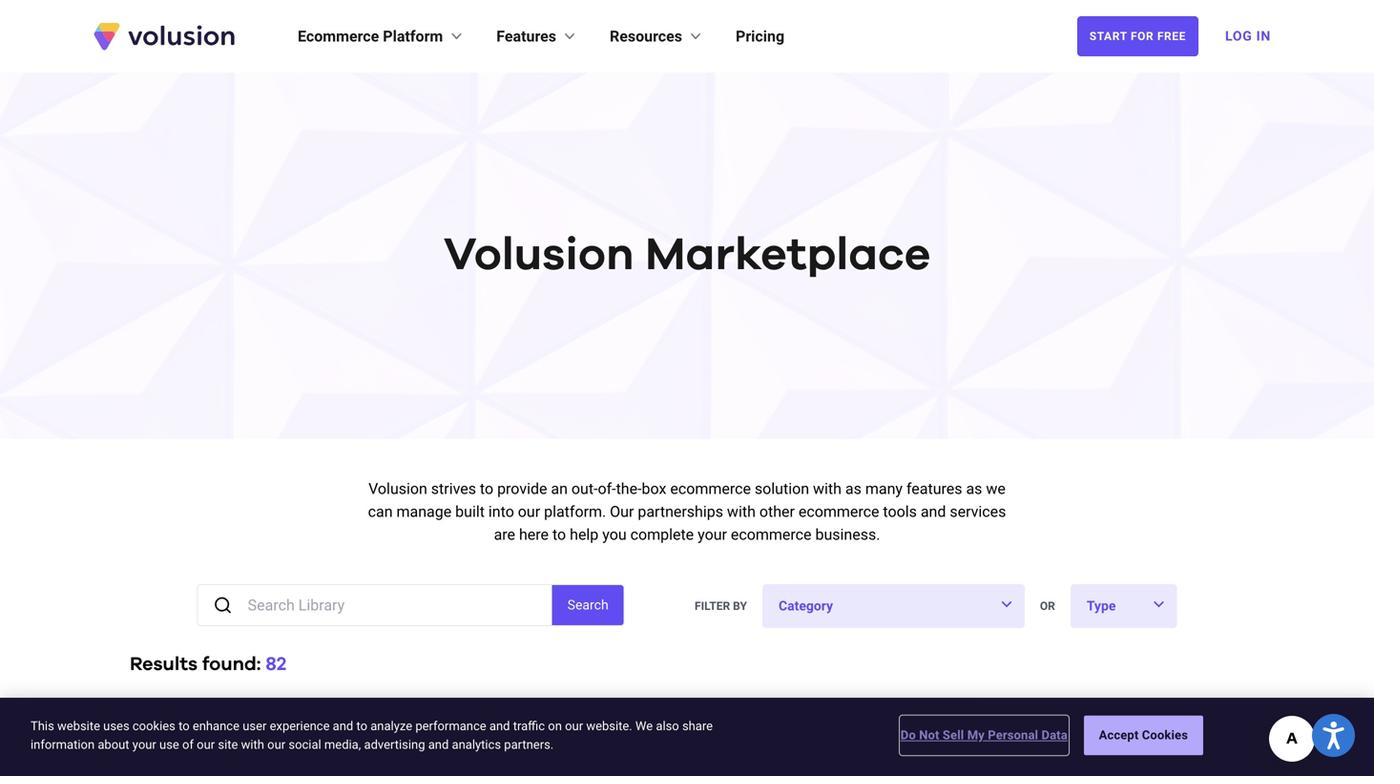Task type: describe. For each thing, give the bounding box(es) containing it.
our right on
[[565, 719, 583, 733]]

results found: 82
[[130, 655, 287, 674]]

to left the help
[[553, 526, 566, 544]]

features
[[907, 480, 963, 498]]

out-
[[572, 480, 598, 498]]

do not sell my personal data
[[901, 728, 1068, 742]]

website.
[[587, 719, 633, 733]]

accept cookies
[[1099, 728, 1189, 742]]

filter
[[695, 600, 731, 613]]

volusion for volusion strives to provide an out-of-the-box ecommerce solution with as many features as we can manage built into our platform. our partnerships with other ecommerce tools and services are here to help you complete your ecommerce business.
[[369, 480, 428, 498]]

provide
[[497, 480, 547, 498]]

log in link
[[1214, 15, 1283, 57]]

readycloud image
[[130, 701, 481, 776]]

1 vertical spatial ecommerce
[[799, 503, 880, 521]]

on
[[548, 719, 562, 733]]

start for free link
[[1078, 16, 1199, 56]]

other
[[760, 503, 795, 521]]

resources
[[610, 27, 683, 45]]

partnerships
[[638, 503, 724, 521]]

cookies
[[133, 719, 176, 733]]

solution
[[755, 480, 810, 498]]

volusion payments powered by stripe image
[[512, 701, 863, 776]]

website
[[57, 719, 100, 733]]

an
[[551, 480, 568, 498]]

strives
[[431, 480, 476, 498]]

sell
[[943, 728, 965, 742]]

pricing link
[[736, 25, 785, 48]]

for
[[1131, 30, 1155, 43]]

our left social
[[267, 738, 286, 752]]

2 as from the left
[[967, 480, 983, 498]]

many
[[866, 480, 903, 498]]

with inside this website uses cookies to enhance user experience and to analyze performance and traffic on our website. we also share information about your use of our site with our social media, advertising and analytics partners.
[[241, 738, 264, 752]]

search button
[[552, 585, 624, 625]]

experience
[[270, 719, 330, 733]]

the-
[[616, 480, 642, 498]]

volusion marketplace
[[444, 233, 931, 279]]

business.
[[816, 526, 881, 544]]

1 as from the left
[[846, 480, 862, 498]]

your inside this website uses cookies to enhance user experience and to analyze performance and traffic on our website. we also share information about your use of our site with our social media, advertising and analytics partners.
[[132, 738, 156, 752]]

use
[[159, 738, 179, 752]]

advertising
[[364, 738, 425, 752]]

built
[[456, 503, 485, 521]]

volusion strives to provide an out-of-the-box ecommerce solution with as many features as we can manage built into our platform. our partnerships with other ecommerce tools and services are here to help you complete your ecommerce business.
[[368, 480, 1007, 544]]

search
[[568, 597, 609, 613]]

resources button
[[610, 25, 706, 48]]

Search Library field
[[248, 585, 552, 625]]

shippingeasy image
[[894, 701, 1245, 776]]

ecommerce platform
[[298, 27, 443, 45]]

share
[[683, 719, 713, 733]]

of-
[[598, 480, 616, 498]]

into
[[489, 503, 514, 521]]

and inside volusion strives to provide an out-of-the-box ecommerce solution with as many features as we can manage built into our platform. our partnerships with other ecommerce tools and services are here to help you complete your ecommerce business.
[[921, 503, 947, 521]]

2 vertical spatial ecommerce
[[731, 526, 812, 544]]

volusion for volusion marketplace
[[444, 233, 634, 279]]

media,
[[325, 738, 361, 752]]

log
[[1226, 28, 1253, 44]]

2 horizontal spatial with
[[813, 480, 842, 498]]

platform
[[383, 27, 443, 45]]

performance
[[416, 719, 487, 733]]



Task type: locate. For each thing, give the bounding box(es) containing it.
not
[[920, 728, 940, 742]]

help
[[570, 526, 599, 544]]

cookies
[[1143, 728, 1189, 742]]

social
[[289, 738, 321, 752]]

features
[[497, 27, 557, 45]]

services
[[950, 503, 1007, 521]]

platform.
[[544, 503, 606, 521]]

ecommerce
[[298, 27, 379, 45]]

our
[[610, 503, 634, 521]]

accept cookies button
[[1084, 716, 1204, 755]]

accept
[[1099, 728, 1139, 742]]

with down user
[[241, 738, 264, 752]]

our
[[518, 503, 541, 521], [565, 719, 583, 733], [197, 738, 215, 752], [267, 738, 286, 752]]

about
[[98, 738, 129, 752]]

start for free
[[1090, 30, 1187, 43]]

do
[[901, 728, 916, 742]]

user
[[243, 719, 267, 733]]

82
[[266, 655, 287, 674]]

free
[[1158, 30, 1187, 43]]

our right of
[[197, 738, 215, 752]]

2 vertical spatial with
[[241, 738, 264, 752]]

enhance
[[193, 719, 240, 733]]

in
[[1257, 28, 1272, 44]]

our up here
[[518, 503, 541, 521]]

do not sell my personal data button
[[901, 717, 1068, 755]]

open accessibe: accessibility options, statement and help image
[[1324, 722, 1345, 750]]

as left many
[[846, 480, 862, 498]]

to
[[480, 480, 494, 498], [553, 526, 566, 544], [179, 719, 190, 733], [357, 719, 368, 733]]

your down partnerships
[[698, 526, 727, 544]]

this
[[31, 719, 54, 733]]

complete
[[631, 526, 694, 544]]

site
[[218, 738, 238, 752]]

personal
[[988, 728, 1039, 742]]

are
[[494, 526, 516, 544]]

you
[[603, 526, 627, 544]]

our inside volusion strives to provide an out-of-the-box ecommerce solution with as many features as we can manage built into our platform. our partnerships with other ecommerce tools and services are here to help you complete your ecommerce business.
[[518, 503, 541, 521]]

found:
[[202, 655, 261, 674]]

we
[[636, 719, 653, 733]]

as left the we
[[967, 480, 983, 498]]

results
[[130, 655, 198, 674]]

can
[[368, 503, 393, 521]]

0 horizontal spatial volusion
[[369, 480, 428, 498]]

1 vertical spatial with
[[727, 503, 756, 521]]

1 horizontal spatial volusion
[[444, 233, 634, 279]]

1 vertical spatial volusion
[[369, 480, 428, 498]]

also
[[656, 719, 680, 733]]

analyze
[[371, 719, 413, 733]]

traffic
[[513, 719, 545, 733]]

this website uses cookies to enhance user experience and to analyze performance and traffic on our website. we also share information about your use of our site with our social media, advertising and analytics partners.
[[31, 719, 713, 752]]

0 vertical spatial your
[[698, 526, 727, 544]]

and down performance
[[428, 738, 449, 752]]

your down cookies
[[132, 738, 156, 752]]

partners.
[[504, 738, 554, 752]]

with
[[813, 480, 842, 498], [727, 503, 756, 521], [241, 738, 264, 752]]

manage
[[397, 503, 452, 521]]

0 horizontal spatial as
[[846, 480, 862, 498]]

start
[[1090, 30, 1128, 43]]

pricing
[[736, 27, 785, 45]]

0 horizontal spatial with
[[241, 738, 264, 752]]

to up of
[[179, 719, 190, 733]]

ecommerce platform button
[[298, 25, 466, 48]]

we
[[987, 480, 1006, 498]]

1 horizontal spatial as
[[967, 480, 983, 498]]

0 horizontal spatial your
[[132, 738, 156, 752]]

volusion inside volusion strives to provide an out-of-the-box ecommerce solution with as many features as we can manage built into our platform. our partnerships with other ecommerce tools and services are here to help you complete your ecommerce business.
[[369, 480, 428, 498]]

of
[[182, 738, 194, 752]]

uses
[[103, 719, 130, 733]]

and
[[921, 503, 947, 521], [333, 719, 354, 733], [490, 719, 510, 733], [428, 738, 449, 752]]

1 horizontal spatial with
[[727, 503, 756, 521]]

with left 'other'
[[727, 503, 756, 521]]

marketplace
[[645, 233, 931, 279]]

my
[[968, 728, 985, 742]]

information
[[31, 738, 95, 752]]

your
[[698, 526, 727, 544], [132, 738, 156, 752]]

to up "media,"
[[357, 719, 368, 733]]

box
[[642, 480, 667, 498]]

here
[[519, 526, 549, 544]]

ecommerce up business.
[[799, 503, 880, 521]]

filter by
[[695, 600, 748, 613]]

by
[[733, 600, 748, 613]]

0 vertical spatial with
[[813, 480, 842, 498]]

0 vertical spatial volusion
[[444, 233, 634, 279]]

as
[[846, 480, 862, 498], [967, 480, 983, 498]]

with right solution
[[813, 480, 842, 498]]

features button
[[497, 25, 580, 48]]

data
[[1042, 728, 1068, 742]]

ecommerce down 'other'
[[731, 526, 812, 544]]

log in
[[1226, 28, 1272, 44]]

to up into
[[480, 480, 494, 498]]

1 horizontal spatial your
[[698, 526, 727, 544]]

privacy alert dialog
[[0, 698, 1375, 776]]

analytics
[[452, 738, 501, 752]]

volusion
[[444, 233, 634, 279], [369, 480, 428, 498]]

0 vertical spatial ecommerce
[[671, 480, 751, 498]]

tools
[[884, 503, 917, 521]]

your inside volusion strives to provide an out-of-the-box ecommerce solution with as many features as we can manage built into our platform. our partnerships with other ecommerce tools and services are here to help you complete your ecommerce business.
[[698, 526, 727, 544]]

or
[[1041, 600, 1056, 613]]

ecommerce up partnerships
[[671, 480, 751, 498]]

and down features
[[921, 503, 947, 521]]

1 vertical spatial your
[[132, 738, 156, 752]]

and left traffic
[[490, 719, 510, 733]]

and up "media,"
[[333, 719, 354, 733]]



Task type: vqa. For each thing, say whether or not it's contained in the screenshot.
effective:
no



